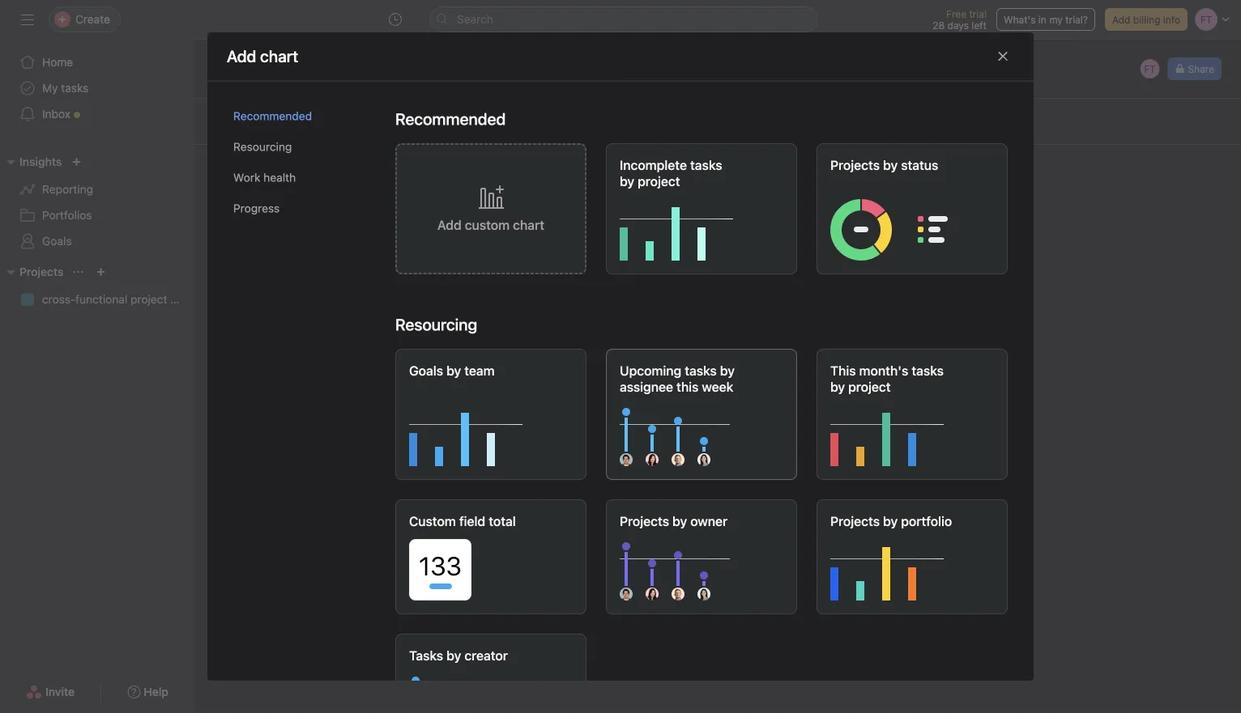 Task type: locate. For each thing, give the bounding box(es) containing it.
1 horizontal spatial reporting
[[266, 51, 317, 64]]

0 horizontal spatial recommended
[[233, 109, 312, 123]]

reporting link inside insights element
[[10, 177, 185, 203]]

by project down incomplete
[[620, 173, 680, 189]]

custom field total
[[409, 514, 516, 529]]

0 vertical spatial resourcing
[[233, 140, 292, 154]]

tasks right my
[[61, 81, 89, 95]]

1 recommended from the left
[[395, 109, 506, 128]]

image of a blue lollipop chart image
[[620, 401, 785, 466], [409, 670, 574, 714]]

tasks inside the my tasks link
[[61, 81, 89, 95]]

upcoming tasks by assignee this week
[[620, 363, 735, 395]]

1 horizontal spatial recommended
[[395, 109, 506, 128]]

goals link
[[10, 229, 185, 254]]

tasks
[[61, 81, 89, 95], [690, 157, 722, 173], [685, 363, 717, 378], [912, 363, 944, 378]]

recommended down add to starred image
[[395, 109, 506, 128]]

image of a blue lollipop chart image for tasks by creator
[[409, 670, 574, 714]]

add chart
[[234, 116, 279, 127], [453, 314, 498, 326]]

tasks for incomplete
[[690, 157, 722, 173]]

by status
[[883, 157, 939, 173]]

reporting link up new dashboard
[[266, 49, 317, 66]]

resourcing up the work health
[[233, 140, 292, 154]]

cross-functional project plan
[[42, 293, 193, 306]]

trial
[[969, 8, 987, 19]]

add custom chart
[[437, 217, 545, 233]]

functional
[[76, 293, 127, 306]]

in
[[1039, 14, 1047, 25]]

projects
[[831, 157, 880, 173], [19, 265, 64, 279], [620, 514, 669, 529], [831, 514, 880, 529]]

resourcing
[[233, 140, 292, 154], [395, 315, 477, 334]]

1 vertical spatial goals
[[409, 363, 443, 378]]

0 vertical spatial add chart button
[[214, 110, 286, 133]]

tasks
[[409, 648, 443, 664]]

recommended
[[395, 109, 506, 128], [233, 109, 312, 123]]

reporting link up portfolios
[[10, 177, 185, 203]]

0 vertical spatial by project
[[620, 173, 680, 189]]

28
[[933, 19, 945, 31]]

by project
[[620, 173, 680, 189], [831, 379, 891, 395]]

0 horizontal spatial by project
[[620, 173, 680, 189]]

0 horizontal spatial image of a blue lollipop chart image
[[409, 670, 574, 714]]

image of a blue lollipop chart image down this week
[[620, 401, 785, 466]]

chart up by team
[[474, 314, 498, 326]]

projects by status button
[[817, 143, 1008, 274]]

left
[[972, 19, 987, 31]]

show options image
[[389, 71, 402, 84]]

image of a blue lollipop chart image inside the tasks by creator button
[[409, 670, 574, 714]]

projects for projects by status
[[831, 157, 880, 173]]

1 vertical spatial by project
[[831, 379, 891, 395]]

days
[[948, 19, 969, 31]]

recommended up resourcing button
[[233, 109, 312, 123]]

insights element
[[0, 147, 194, 258]]

reporting inside 'link'
[[42, 183, 93, 196]]

projects element
[[0, 258, 194, 316]]

search button
[[429, 6, 818, 32]]

image of a purple lollipop chart image
[[620, 536, 785, 601]]

tasks right incomplete
[[690, 157, 722, 173]]

projects inside 'projects by portfolio' button
[[831, 514, 880, 529]]

tasks right month's on the bottom right of the page
[[912, 363, 944, 378]]

this week
[[677, 379, 734, 395]]

0 horizontal spatial chart
[[255, 116, 279, 127]]

chart
[[255, 116, 279, 127], [474, 314, 498, 326]]

projects for projects by owner
[[620, 514, 669, 529]]

image of a blue lollipop chart image down by creator at the bottom of the page
[[409, 670, 574, 714]]

1 vertical spatial resourcing
[[395, 315, 477, 334]]

progress button
[[233, 193, 369, 224]]

1 horizontal spatial reporting link
[[266, 49, 317, 66]]

by project inside this month's tasks by project
[[831, 379, 891, 395]]

1 horizontal spatial by project
[[831, 379, 891, 395]]

projects up cross-
[[19, 265, 64, 279]]

custom chart
[[465, 217, 545, 233]]

tasks by creator button
[[395, 634, 587, 714]]

1 vertical spatial image of a blue lollipop chart image
[[409, 670, 574, 714]]

chart up resourcing button
[[255, 116, 279, 127]]

work health button
[[233, 162, 369, 193]]

reporting up portfolios
[[42, 183, 93, 196]]

1 horizontal spatial add chart
[[453, 314, 498, 326]]

0 vertical spatial goals
[[42, 235, 72, 248]]

ft
[[1144, 63, 1156, 75]]

projects for projects
[[19, 265, 64, 279]]

what's
[[1004, 14, 1036, 25]]

what's in my trial? button
[[997, 8, 1095, 31]]

tasks inside this month's tasks by project
[[912, 363, 944, 378]]

image of a multicolored column chart image inside 'projects by portfolio' button
[[831, 536, 996, 601]]

tasks up this week
[[685, 363, 717, 378]]

0 vertical spatial image of a multicolored column chart image
[[831, 401, 996, 466]]

tasks inside incomplete tasks by project
[[690, 157, 722, 173]]

0 horizontal spatial resourcing
[[233, 140, 292, 154]]

0 vertical spatial image of a blue lollipop chart image
[[620, 401, 785, 466]]

0 vertical spatial reporting link
[[266, 49, 317, 66]]

projects inside the projects dropdown button
[[19, 265, 64, 279]]

reporting up new dashboard
[[266, 51, 317, 64]]

new dashboard
[[266, 68, 381, 87]]

month's
[[859, 363, 909, 378]]

resourcing button
[[233, 132, 369, 162]]

billing
[[1133, 14, 1161, 25]]

image of a multicolored donut chart image
[[831, 196, 996, 260]]

image of a blue lollipop chart image inside upcoming tasks by assignee this week "button"
[[620, 401, 785, 466]]

projects left the by status
[[831, 157, 880, 173]]

custom field total button
[[395, 500, 587, 615]]

image of a multicolored column chart image down this month's tasks by project
[[831, 401, 996, 466]]

0 horizontal spatial goals
[[42, 235, 72, 248]]

hide sidebar image
[[21, 13, 34, 26]]

resourcing up goals by team
[[395, 315, 477, 334]]

1 vertical spatial reporting link
[[10, 177, 185, 203]]

plan
[[170, 293, 193, 306]]

add chart button
[[214, 110, 286, 133], [243, 164, 708, 443]]

add
[[1112, 14, 1131, 25], [234, 116, 252, 127], [437, 217, 462, 233], [453, 314, 471, 326]]

home
[[42, 56, 73, 69]]

1 vertical spatial chart
[[474, 314, 498, 326]]

by portfolio
[[883, 514, 952, 529]]

1 vertical spatial image of a multicolored column chart image
[[831, 536, 996, 601]]

add left billing
[[1112, 14, 1131, 25]]

1 image of a multicolored column chart image from the top
[[831, 401, 996, 466]]

projects inside projects by status button
[[831, 157, 880, 173]]

tasks inside upcoming tasks by assignee this week
[[685, 363, 717, 378]]

by project down this
[[831, 379, 891, 395]]

work health
[[233, 171, 296, 184]]

my tasks link
[[10, 75, 185, 101]]

image of a multicolored column chart image inside this month's tasks by project button
[[831, 401, 996, 466]]

global element
[[0, 40, 194, 137]]

inbox
[[42, 107, 71, 121]]

my tasks
[[42, 81, 89, 95]]

projects left by portfolio
[[831, 514, 880, 529]]

goals left by team
[[409, 363, 443, 378]]

1 vertical spatial reporting
[[42, 183, 93, 196]]

portfolios link
[[10, 203, 185, 229]]

goals down portfolios
[[42, 235, 72, 248]]

this
[[831, 363, 856, 378]]

0 horizontal spatial reporting link
[[10, 177, 185, 203]]

add chart up by team
[[453, 314, 498, 326]]

report image
[[224, 59, 243, 79]]

0 horizontal spatial add chart
[[234, 116, 279, 127]]

image of a multicolored column chart image
[[831, 401, 996, 466], [831, 536, 996, 601]]

0 horizontal spatial reporting
[[42, 183, 93, 196]]

1 horizontal spatial image of a blue lollipop chart image
[[620, 401, 785, 466]]

0 vertical spatial chart
[[255, 116, 279, 127]]

image of a blue column chart image
[[409, 401, 574, 466]]

trial?
[[1066, 14, 1088, 25]]

image of a multicolored column chart image down by portfolio
[[831, 536, 996, 601]]

0 vertical spatial reporting
[[266, 51, 317, 64]]

2 image of a multicolored column chart image from the top
[[831, 536, 996, 601]]

goals
[[42, 235, 72, 248], [409, 363, 443, 378]]

image of a green column chart image
[[620, 196, 785, 260]]

1 horizontal spatial goals
[[409, 363, 443, 378]]

goals inside insights element
[[42, 235, 72, 248]]

reporting
[[266, 51, 317, 64], [42, 183, 93, 196]]

projects left by owner
[[620, 514, 669, 529]]

projects inside projects by owner button
[[620, 514, 669, 529]]

add chart up resourcing button
[[234, 116, 279, 127]]

incomplete tasks by project button
[[606, 143, 797, 274]]

2 recommended from the left
[[233, 109, 312, 123]]

reporting link
[[266, 49, 317, 66], [10, 177, 185, 203]]

goals inside button
[[409, 363, 443, 378]]

recommended inside button
[[233, 109, 312, 123]]

field total
[[459, 514, 516, 529]]



Task type: describe. For each thing, give the bounding box(es) containing it.
by owner
[[673, 514, 728, 529]]

goals for goals by team
[[409, 363, 443, 378]]

insights button
[[0, 152, 62, 172]]

1 vertical spatial add chart
[[453, 314, 498, 326]]

goals by team button
[[395, 349, 587, 480]]

info
[[1163, 14, 1181, 25]]

this month's tasks by project button
[[817, 349, 1008, 480]]

ft button
[[1139, 58, 1161, 80]]

upcoming
[[620, 363, 682, 378]]

add inside 'button'
[[1112, 14, 1131, 25]]

add chart
[[227, 47, 298, 66]]

free
[[946, 8, 967, 19]]

add to starred image
[[411, 71, 424, 84]]

close image
[[997, 50, 1010, 63]]

portfolios
[[42, 209, 92, 222]]

tasks for my
[[61, 81, 89, 95]]

this month's tasks by project
[[831, 363, 944, 395]]

my
[[1049, 14, 1063, 25]]

resourcing inside button
[[233, 140, 292, 154]]

add down report 'icon'
[[234, 116, 252, 127]]

add custom chart button
[[395, 143, 587, 274]]

health
[[264, 171, 296, 184]]

upcoming tasks by assignee this week button
[[606, 349, 797, 480]]

tasks by creator
[[409, 648, 508, 664]]

invite button
[[15, 678, 85, 707]]

home link
[[10, 49, 185, 75]]

cross-functional project plan link
[[10, 287, 193, 313]]

assignee
[[620, 379, 673, 395]]

projects button
[[0, 263, 64, 282]]

1 horizontal spatial resourcing
[[395, 315, 477, 334]]

0 vertical spatial add chart
[[234, 116, 279, 127]]

image of a numeric rollup card image
[[409, 536, 574, 601]]

goals by team
[[409, 363, 495, 378]]

add billing info button
[[1105, 8, 1188, 31]]

add billing info
[[1112, 14, 1181, 25]]

by creator
[[447, 648, 508, 664]]

by team
[[447, 363, 495, 378]]

projects by portfolio button
[[817, 500, 1008, 615]]

projects by owner button
[[606, 500, 797, 615]]

progress
[[233, 202, 280, 215]]

image of a multicolored column chart image for month's
[[831, 401, 996, 466]]

search list box
[[429, 6, 818, 32]]

1 vertical spatial add chart button
[[243, 164, 708, 443]]

custom
[[409, 514, 456, 529]]

projects for projects by portfolio
[[831, 514, 880, 529]]

image of a blue lollipop chart image for upcoming tasks by assignee this week
[[620, 401, 785, 466]]

by
[[720, 363, 735, 378]]

by project inside incomplete tasks by project
[[620, 173, 680, 189]]

add left custom chart
[[437, 217, 462, 233]]

insights
[[19, 155, 62, 169]]

invite
[[45, 686, 75, 699]]

search
[[457, 13, 493, 26]]

free trial 28 days left
[[933, 8, 987, 31]]

incomplete
[[620, 157, 687, 173]]

add up by team
[[453, 314, 471, 326]]

image of a multicolored column chart image for by portfolio
[[831, 536, 996, 601]]

1 horizontal spatial chart
[[474, 314, 498, 326]]

projects by owner
[[620, 514, 728, 529]]

tasks for upcoming
[[685, 363, 717, 378]]

share
[[1188, 63, 1215, 75]]

work
[[233, 171, 260, 184]]

projects by portfolio
[[831, 514, 952, 529]]

goals for goals
[[42, 235, 72, 248]]

project
[[131, 293, 167, 306]]

recommended button
[[233, 101, 369, 132]]

share button
[[1168, 58, 1222, 80]]

my
[[42, 81, 58, 95]]

projects by status
[[831, 157, 939, 173]]

what's in my trial?
[[1004, 14, 1088, 25]]

inbox link
[[10, 101, 185, 127]]

incomplete tasks by project
[[620, 157, 722, 189]]

cross-
[[42, 293, 76, 306]]



Task type: vqa. For each thing, say whether or not it's contained in the screenshot.
Image of a blue lollipop chart associated with Upcoming tasks by assignee this week
yes



